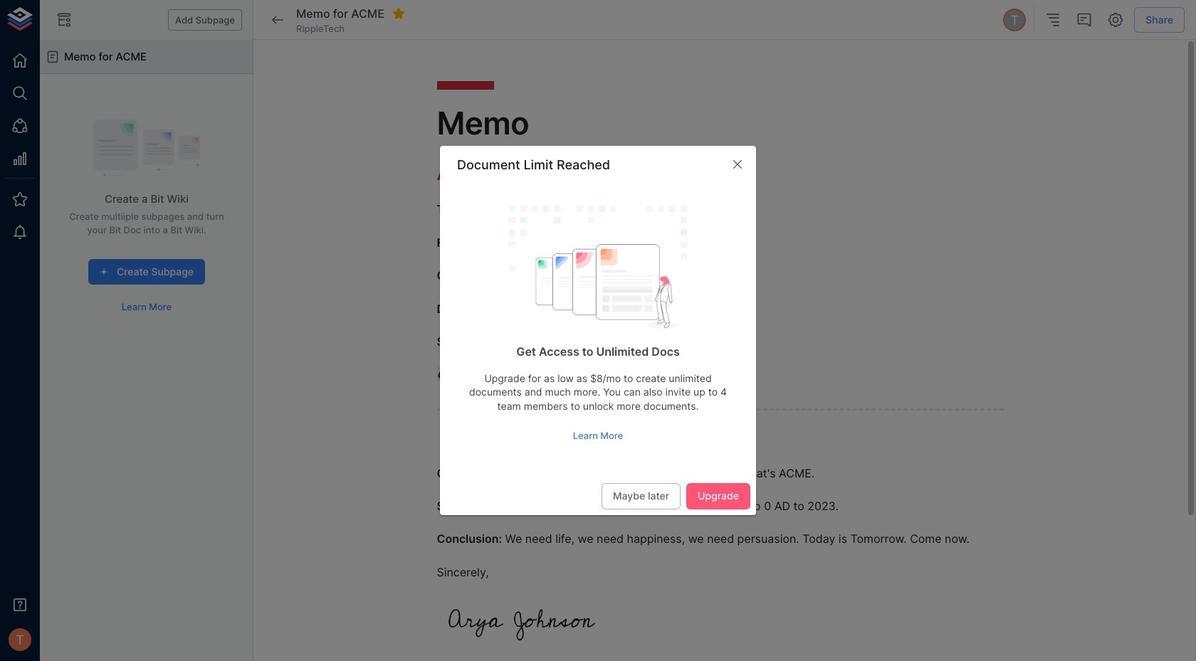 Task type: locate. For each thing, give the bounding box(es) containing it.
settings image
[[1107, 11, 1125, 28]]

dialog
[[440, 146, 756, 515]]

table of contents image
[[1045, 11, 1062, 28]]

remove favorite image
[[392, 7, 405, 20]]

comments image
[[1076, 11, 1093, 28]]

hide wiki image
[[56, 11, 73, 28]]



Task type: describe. For each thing, give the bounding box(es) containing it.
go back image
[[269, 11, 286, 28]]



Task type: vqa. For each thing, say whether or not it's contained in the screenshot.
the Show Wiki Image
no



